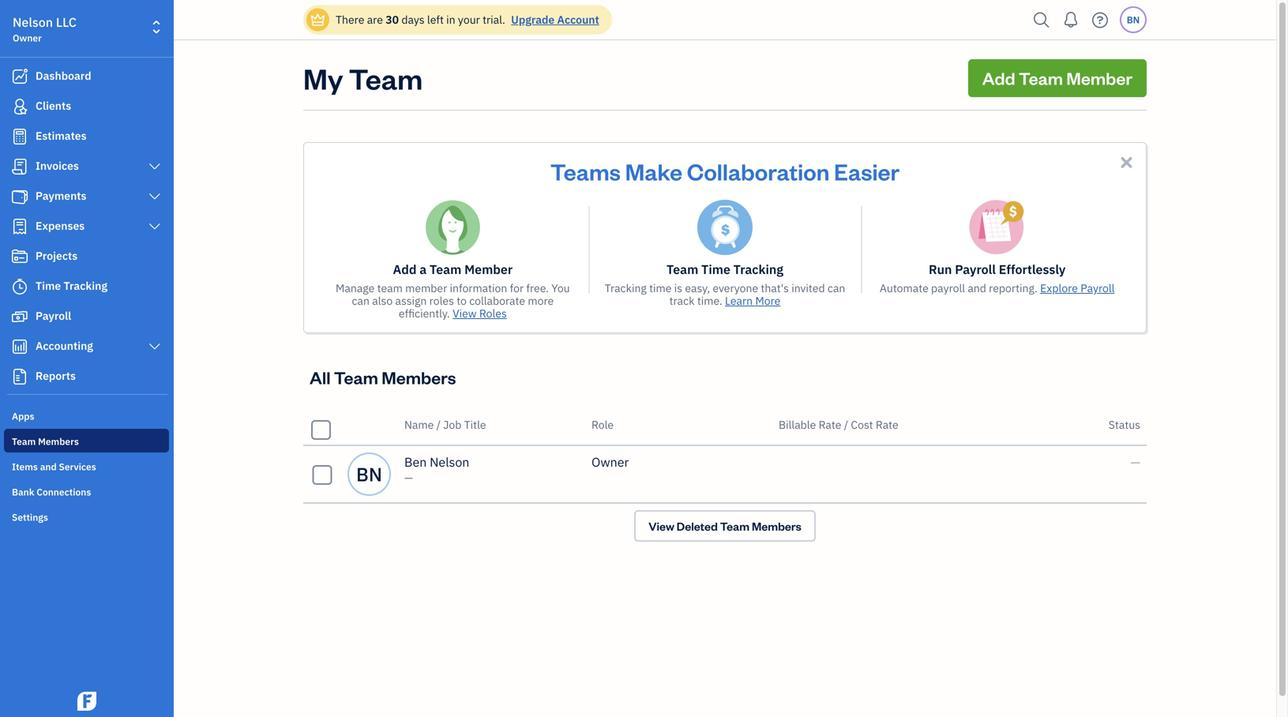 Task type: describe. For each thing, give the bounding box(es) containing it.
more
[[528, 293, 554, 308]]

estimates link
[[4, 122, 169, 151]]

connections
[[37, 486, 91, 498]]

— inside ben nelson —
[[404, 470, 413, 485]]

30
[[386, 12, 399, 27]]

reporting.
[[989, 281, 1038, 295]]

apps
[[12, 410, 34, 422]]

you
[[551, 281, 570, 295]]

add for add a team member
[[393, 261, 417, 278]]

payroll
[[931, 281, 965, 295]]

tracking inside main element
[[64, 278, 107, 293]]

team right deleted
[[720, 518, 749, 533]]

main element
[[0, 0, 213, 717]]

estimates
[[36, 128, 87, 143]]

chevron large down image for invoices
[[147, 160, 162, 173]]

members inside main element
[[38, 435, 79, 448]]

is
[[674, 281, 682, 295]]

1 vertical spatial payroll
[[1080, 281, 1115, 295]]

money image
[[10, 309, 29, 325]]

1 / from the left
[[436, 417, 441, 432]]

nelson inside nelson llc owner
[[13, 14, 53, 30]]

accounting
[[36, 338, 93, 353]]

crown image
[[310, 11, 326, 28]]

items and services
[[12, 460, 96, 473]]

all team members
[[310, 366, 456, 389]]

team members link
[[4, 429, 169, 453]]

my team
[[303, 59, 423, 97]]

add a team member image
[[425, 200, 480, 255]]

role
[[591, 417, 614, 432]]

0 vertical spatial payroll
[[955, 261, 996, 278]]

payment image
[[10, 189, 29, 205]]

expenses link
[[4, 212, 169, 241]]

team time tracking image
[[697, 200, 753, 255]]

manage
[[336, 281, 375, 295]]

upgrade account link
[[508, 12, 599, 27]]

billable
[[779, 417, 816, 432]]

bn inside dropdown button
[[1127, 13, 1140, 26]]

clients link
[[4, 92, 169, 121]]

for
[[510, 281, 524, 295]]

payroll inside main element
[[36, 308, 71, 323]]

run payroll effortlessly automate payroll and reporting. explore payroll
[[880, 261, 1115, 295]]

team up is
[[666, 261, 698, 278]]

collaboration
[[687, 156, 830, 186]]

2 rate from the left
[[876, 417, 898, 432]]

invited
[[791, 281, 825, 295]]

team right all
[[334, 366, 378, 389]]

more
[[755, 293, 781, 308]]

view deleted team members link
[[634, 510, 816, 542]]

can for add a team member
[[352, 293, 370, 308]]

team members
[[12, 435, 79, 448]]

chart image
[[10, 339, 29, 355]]

manage team member information for free. you can also assign roles to collaborate more efficiently.
[[336, 281, 570, 321]]

timer image
[[10, 279, 29, 295]]

add team member
[[982, 67, 1132, 89]]

projects
[[36, 248, 78, 263]]

easier
[[834, 156, 900, 186]]

items
[[12, 460, 38, 473]]

team inside button
[[1019, 67, 1063, 89]]

there are 30 days left in your trial. upgrade account
[[336, 12, 599, 27]]

view deleted team members
[[648, 518, 801, 533]]

freshbooks image
[[74, 692, 100, 711]]

owner inside nelson llc owner
[[13, 32, 42, 44]]

apps link
[[4, 404, 169, 427]]

teams make collaboration easier
[[550, 156, 900, 186]]

run payroll effortlessly image
[[969, 200, 1025, 255]]

2 horizontal spatial members
[[752, 518, 801, 533]]

learn more
[[725, 293, 781, 308]]

left
[[427, 12, 444, 27]]

a
[[420, 261, 427, 278]]

payments
[[36, 188, 86, 203]]

cost
[[851, 417, 873, 432]]

upgrade
[[511, 12, 555, 27]]

tracking time is easy, everyone that's invited can track time.
[[605, 281, 845, 308]]

learn
[[725, 293, 753, 308]]

roles
[[479, 306, 507, 321]]

time tracking link
[[4, 272, 169, 301]]

1 vertical spatial owner
[[591, 454, 629, 470]]

1 horizontal spatial —
[[1130, 454, 1140, 470]]

billable rate / cost rate
[[779, 417, 898, 432]]

status
[[1109, 417, 1140, 432]]

bank connections link
[[4, 479, 169, 503]]

bn button
[[1120, 6, 1147, 33]]

2 horizontal spatial tracking
[[733, 261, 783, 278]]

roles
[[429, 293, 454, 308]]

effortlessly
[[999, 261, 1066, 278]]

invoices
[[36, 158, 79, 173]]

payments link
[[4, 182, 169, 211]]

projects link
[[4, 242, 169, 271]]

services
[[59, 460, 96, 473]]

easy,
[[685, 281, 710, 295]]

information
[[450, 281, 507, 295]]

team down 30
[[349, 59, 423, 97]]

account
[[557, 12, 599, 27]]

time
[[649, 281, 672, 295]]

search image
[[1029, 8, 1054, 32]]

job
[[443, 417, 461, 432]]

to
[[457, 293, 467, 308]]



Task type: locate. For each thing, give the bounding box(es) containing it.
chevron large down image down payroll link
[[147, 340, 162, 353]]

0 horizontal spatial and
[[40, 460, 57, 473]]

view roles
[[453, 306, 507, 321]]

can for team time tracking
[[828, 281, 845, 295]]

0 vertical spatial chevron large down image
[[147, 160, 162, 173]]

payroll right explore
[[1080, 281, 1115, 295]]

member up information
[[464, 261, 513, 278]]

—
[[1130, 454, 1140, 470], [404, 470, 413, 485]]

1 vertical spatial chevron large down image
[[147, 220, 162, 233]]

1 horizontal spatial view
[[648, 518, 674, 533]]

can
[[828, 281, 845, 295], [352, 293, 370, 308]]

view
[[453, 306, 477, 321], [648, 518, 674, 533]]

1 horizontal spatial member
[[1066, 67, 1132, 89]]

bn right go to help icon
[[1127, 13, 1140, 26]]

close image
[[1117, 153, 1136, 171]]

days
[[401, 12, 425, 27]]

run
[[929, 261, 952, 278]]

time right timer icon
[[36, 278, 61, 293]]

my
[[303, 59, 343, 97]]

0 vertical spatial view
[[453, 306, 477, 321]]

are
[[367, 12, 383, 27]]

and right items
[[40, 460, 57, 473]]

nelson right "ben"
[[430, 454, 469, 470]]

1 horizontal spatial nelson
[[430, 454, 469, 470]]

chevron large down image
[[147, 160, 162, 173], [147, 340, 162, 353]]

make
[[625, 156, 682, 186]]

member
[[405, 281, 447, 295]]

your
[[458, 12, 480, 27]]

0 horizontal spatial member
[[464, 261, 513, 278]]

1 horizontal spatial add
[[982, 67, 1015, 89]]

there
[[336, 12, 364, 27]]

2 chevron large down image from the top
[[147, 220, 162, 233]]

0 vertical spatial members
[[382, 366, 456, 389]]

payroll
[[955, 261, 996, 278], [1080, 281, 1115, 295], [36, 308, 71, 323]]

tracking up that's
[[733, 261, 783, 278]]

1 horizontal spatial /
[[844, 417, 848, 432]]

2 / from the left
[[844, 417, 848, 432]]

llc
[[56, 14, 77, 30]]

automate
[[880, 281, 929, 295]]

member inside button
[[1066, 67, 1132, 89]]

time
[[701, 261, 730, 278], [36, 278, 61, 293]]

2 chevron large down image from the top
[[147, 340, 162, 353]]

team time tracking
[[666, 261, 783, 278]]

can right "invited"
[[828, 281, 845, 295]]

member down go to help icon
[[1066, 67, 1132, 89]]

1 vertical spatial members
[[38, 435, 79, 448]]

1 vertical spatial add
[[393, 261, 417, 278]]

ben nelson —
[[404, 454, 469, 485]]

1 horizontal spatial owner
[[591, 454, 629, 470]]

1 rate from the left
[[819, 417, 841, 432]]

0 horizontal spatial add
[[393, 261, 417, 278]]

0 horizontal spatial bn
[[356, 462, 382, 486]]

explore
[[1040, 281, 1078, 295]]

tracking
[[733, 261, 783, 278], [64, 278, 107, 293], [605, 281, 647, 295]]

title
[[464, 417, 486, 432]]

ben
[[404, 454, 427, 470]]

team
[[349, 59, 423, 97], [1019, 67, 1063, 89], [430, 261, 461, 278], [666, 261, 698, 278], [334, 366, 378, 389], [12, 435, 36, 448], [720, 518, 749, 533]]

name / job title
[[404, 417, 486, 432]]

1 vertical spatial member
[[464, 261, 513, 278]]

settings
[[12, 511, 48, 524]]

client image
[[10, 99, 29, 115]]

0 vertical spatial add
[[982, 67, 1015, 89]]

add for add team member
[[982, 67, 1015, 89]]

nelson llc owner
[[13, 14, 77, 44]]

and right payroll
[[968, 281, 986, 295]]

bank connections
[[12, 486, 91, 498]]

and inside run payroll effortlessly automate payroll and reporting. explore payroll
[[968, 281, 986, 295]]

0 vertical spatial member
[[1066, 67, 1132, 89]]

collaborate
[[469, 293, 525, 308]]

tracking down projects link
[[64, 278, 107, 293]]

0 horizontal spatial owner
[[13, 32, 42, 44]]

chevron large down image up projects link
[[147, 220, 162, 233]]

reports link
[[4, 362, 169, 391]]

add inside button
[[982, 67, 1015, 89]]

2 vertical spatial members
[[752, 518, 801, 533]]

efficiently.
[[399, 306, 450, 321]]

can inside the manage team member information for free. you can also assign roles to collaborate more efficiently.
[[352, 293, 370, 308]]

payroll link
[[4, 302, 169, 331]]

payroll up payroll
[[955, 261, 996, 278]]

team right a
[[430, 261, 461, 278]]

2 vertical spatial payroll
[[36, 308, 71, 323]]

0 vertical spatial owner
[[13, 32, 42, 44]]

chevron large down image for accounting
[[147, 340, 162, 353]]

that's
[[761, 281, 789, 295]]

team down search icon
[[1019, 67, 1063, 89]]

1 horizontal spatial tracking
[[605, 281, 647, 295]]

1 horizontal spatial and
[[968, 281, 986, 295]]

0 horizontal spatial nelson
[[13, 14, 53, 30]]

invoices link
[[4, 152, 169, 181]]

track
[[669, 293, 695, 308]]

in
[[446, 12, 455, 27]]

all
[[310, 366, 331, 389]]

expense image
[[10, 219, 29, 235]]

add team member button
[[968, 59, 1147, 97]]

clients
[[36, 98, 71, 113]]

settings link
[[4, 505, 169, 528]]

/
[[436, 417, 441, 432], [844, 417, 848, 432]]

chevron large down image for payments
[[147, 190, 162, 203]]

chevron large down image inside invoices link
[[147, 160, 162, 173]]

1 chevron large down image from the top
[[147, 190, 162, 203]]

time.
[[697, 293, 722, 308]]

1 horizontal spatial members
[[382, 366, 456, 389]]

1 horizontal spatial payroll
[[955, 261, 996, 278]]

bn left "ben"
[[356, 462, 382, 486]]

time inside main element
[[36, 278, 61, 293]]

free.
[[526, 281, 549, 295]]

time tracking
[[36, 278, 107, 293]]

0 horizontal spatial rate
[[819, 417, 841, 432]]

everyone
[[713, 281, 758, 295]]

items and services link
[[4, 454, 169, 478]]

tracking left time
[[605, 281, 647, 295]]

reports
[[36, 368, 76, 383]]

nelson left llc on the top of page
[[13, 14, 53, 30]]

bn
[[1127, 13, 1140, 26], [356, 462, 382, 486]]

1 horizontal spatial can
[[828, 281, 845, 295]]

accounting link
[[4, 332, 169, 361]]

owner
[[13, 32, 42, 44], [591, 454, 629, 470]]

team inside main element
[[12, 435, 36, 448]]

0 horizontal spatial can
[[352, 293, 370, 308]]

0 horizontal spatial view
[[453, 306, 477, 321]]

team down apps on the bottom left of the page
[[12, 435, 36, 448]]

nelson inside ben nelson —
[[430, 454, 469, 470]]

also
[[372, 293, 393, 308]]

chevron large down image
[[147, 190, 162, 203], [147, 220, 162, 233]]

payroll up accounting
[[36, 308, 71, 323]]

rate right cost on the right bottom of the page
[[876, 417, 898, 432]]

view left roles
[[453, 306, 477, 321]]

1 chevron large down image from the top
[[147, 160, 162, 173]]

0 horizontal spatial tracking
[[64, 278, 107, 293]]

trial.
[[483, 12, 505, 27]]

chevron large down image up payments link
[[147, 160, 162, 173]]

rate left cost on the right bottom of the page
[[819, 417, 841, 432]]

expenses
[[36, 218, 85, 233]]

0 horizontal spatial —
[[404, 470, 413, 485]]

notifications image
[[1058, 4, 1083, 36]]

— down name
[[404, 470, 413, 485]]

bank
[[12, 486, 34, 498]]

2 horizontal spatial payroll
[[1080, 281, 1115, 295]]

chevron large down image inside the accounting link
[[147, 340, 162, 353]]

chevron large down image for expenses
[[147, 220, 162, 233]]

1 vertical spatial view
[[648, 518, 674, 533]]

0 vertical spatial and
[[968, 281, 986, 295]]

name
[[404, 417, 434, 432]]

0 vertical spatial chevron large down image
[[147, 190, 162, 203]]

and inside items and services link
[[40, 460, 57, 473]]

/ left job
[[436, 417, 441, 432]]

1 horizontal spatial time
[[701, 261, 730, 278]]

team
[[377, 281, 403, 295]]

project image
[[10, 249, 29, 265]]

chevron large down image up expenses link
[[147, 190, 162, 203]]

view for view roles
[[453, 306, 477, 321]]

0 horizontal spatial /
[[436, 417, 441, 432]]

0 horizontal spatial payroll
[[36, 308, 71, 323]]

dashboard
[[36, 68, 91, 83]]

report image
[[10, 369, 29, 385]]

view for view deleted team members
[[648, 518, 674, 533]]

add a team member
[[393, 261, 513, 278]]

1 vertical spatial chevron large down image
[[147, 340, 162, 353]]

0 vertical spatial time
[[701, 261, 730, 278]]

go to help image
[[1087, 8, 1113, 32]]

dashboard link
[[4, 62, 169, 91]]

0 vertical spatial nelson
[[13, 14, 53, 30]]

invoice image
[[10, 159, 29, 175]]

1 horizontal spatial bn
[[1127, 13, 1140, 26]]

teams
[[550, 156, 621, 186]]

1 vertical spatial bn
[[356, 462, 382, 486]]

nelson
[[13, 14, 53, 30], [430, 454, 469, 470]]

view left deleted
[[648, 518, 674, 533]]

deleted
[[677, 518, 718, 533]]

can left also
[[352, 293, 370, 308]]

/ left cost on the right bottom of the page
[[844, 417, 848, 432]]

time up easy,
[[701, 261, 730, 278]]

— down status
[[1130, 454, 1140, 470]]

owner up dashboard icon
[[13, 32, 42, 44]]

1 vertical spatial time
[[36, 278, 61, 293]]

0 horizontal spatial members
[[38, 435, 79, 448]]

owner down role
[[591, 454, 629, 470]]

0 horizontal spatial time
[[36, 278, 61, 293]]

member
[[1066, 67, 1132, 89], [464, 261, 513, 278]]

1 horizontal spatial rate
[[876, 417, 898, 432]]

1 vertical spatial nelson
[[430, 454, 469, 470]]

estimate image
[[10, 129, 29, 145]]

dashboard image
[[10, 69, 29, 84]]

can inside tracking time is easy, everyone that's invited can track time.
[[828, 281, 845, 295]]

1 vertical spatial and
[[40, 460, 57, 473]]

assign
[[395, 293, 427, 308]]

tracking inside tracking time is easy, everyone that's invited can track time.
[[605, 281, 647, 295]]

0 vertical spatial bn
[[1127, 13, 1140, 26]]



Task type: vqa. For each thing, say whether or not it's contained in the screenshot.


